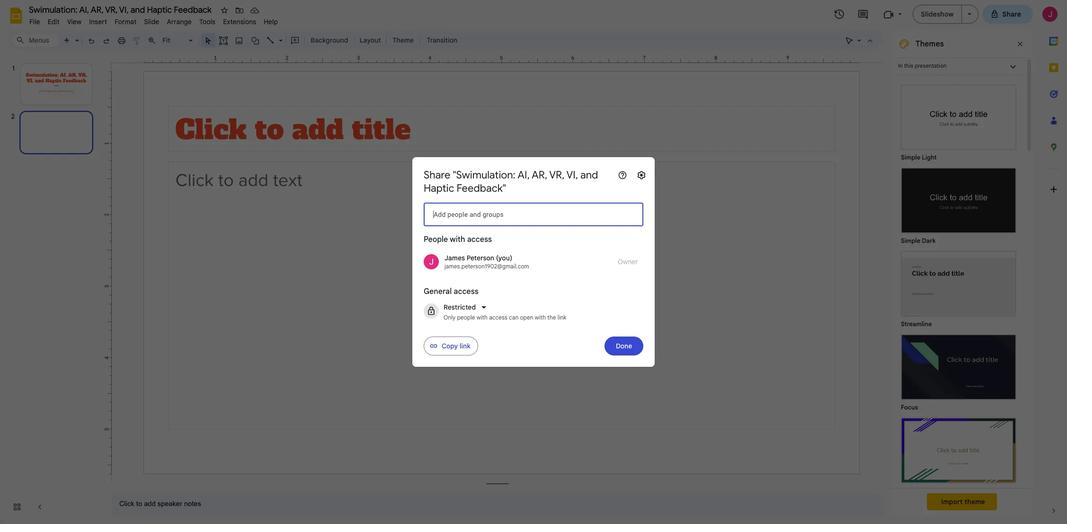 Task type: locate. For each thing, give the bounding box(es) containing it.
dark
[[922, 237, 936, 245]]

option group inside themes section
[[891, 75, 1026, 524]]

1 simple from the top
[[901, 153, 921, 161]]

import theme
[[941, 498, 985, 506]]

0 vertical spatial simple
[[901, 153, 921, 161]]

shift
[[901, 487, 915, 495]]

share. private to only me. image
[[990, 10, 999, 18]]

main toolbar
[[59, 33, 462, 47]]

simple inside option
[[901, 237, 921, 245]]

simple
[[901, 153, 921, 161], [901, 237, 921, 245]]

1 vertical spatial simple
[[901, 237, 921, 245]]

menu bar
[[26, 12, 282, 28]]

simple inside radio
[[901, 153, 921, 161]]

simple left light
[[901, 153, 921, 161]]

theme
[[965, 498, 985, 506]]

focus
[[901, 403, 918, 412]]

navigation
[[0, 54, 104, 524]]

option group containing simple light
[[891, 75, 1026, 524]]

Simple Light radio
[[896, 80, 1021, 524]]

background
[[311, 36, 348, 45]]

simple light
[[901, 153, 937, 161]]

background button
[[306, 33, 353, 47]]

Menus field
[[12, 34, 59, 47]]

light
[[922, 153, 937, 161]]

themes application
[[0, 0, 1067, 524]]

navigation inside themes application
[[0, 54, 104, 524]]

simple for simple dark
[[901, 237, 921, 245]]

import theme button
[[927, 493, 997, 510]]

Streamline radio
[[896, 246, 1021, 330]]

option group
[[891, 75, 1026, 524]]

tab list
[[1041, 28, 1067, 498]]

transition button
[[422, 33, 462, 47]]

simple left dark
[[901, 237, 921, 245]]

2 simple from the top
[[901, 237, 921, 245]]



Task type: describe. For each thing, give the bounding box(es) containing it.
transition
[[427, 36, 458, 45]]

theme
[[393, 36, 414, 45]]

simple for simple light
[[901, 153, 921, 161]]

Rename text field
[[26, 4, 217, 15]]

mode and view toolbar
[[842, 31, 878, 50]]

Shift radio
[[896, 413, 1021, 496]]

tab list inside menu bar "banner"
[[1041, 28, 1067, 498]]

simple dark
[[901, 237, 936, 245]]

menu bar banner
[[0, 0, 1067, 524]]

theme button
[[388, 33, 418, 47]]

Star checkbox
[[218, 4, 231, 17]]

themes
[[916, 39, 944, 49]]

Simple Dark radio
[[896, 163, 1021, 246]]

menu bar inside menu bar "banner"
[[26, 12, 282, 28]]

import
[[941, 498, 963, 506]]

streamline
[[901, 320, 932, 328]]

themes section
[[891, 31, 1033, 524]]

Focus radio
[[896, 330, 1021, 413]]



Task type: vqa. For each thing, say whether or not it's contained in the screenshot.
Streamline
yes



